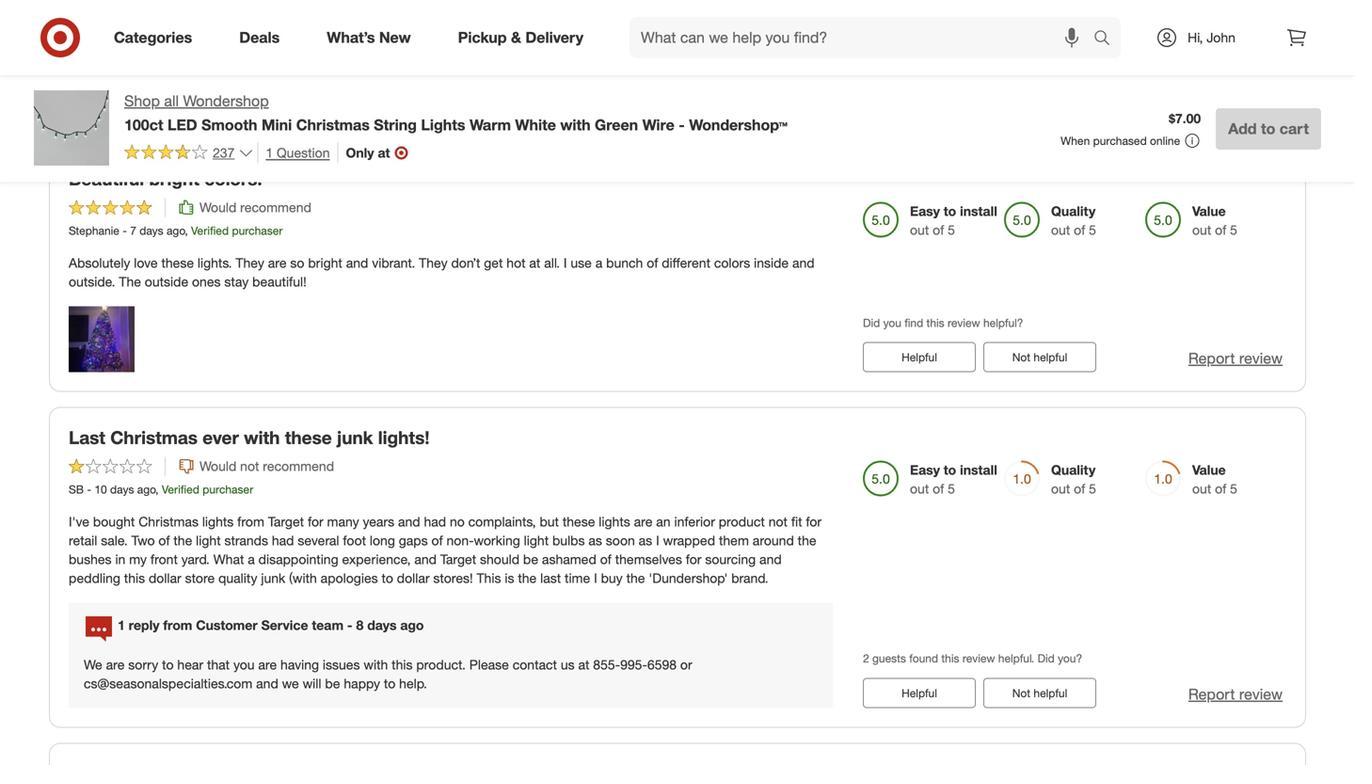 Task type: describe. For each thing, give the bounding box(es) containing it.
2 vertical spatial did
[[1038, 652, 1055, 666]]

not for beautiful bright colors!
[[1013, 350, 1031, 364]]

6598
[[648, 657, 677, 673]]

happy inside 'we are sorry to hear that you are having issues with this product. please contact us at 855-995-6598 or cs@seasonalspecialties.com and we will be happy to help.'
[[344, 675, 380, 692]]

not helpful button for last christmas ever with these junk lights!
[[984, 678, 1097, 708]]

value for last christmas ever with these junk lights!
[[1193, 462, 1226, 478]]

reply
[[129, 617, 160, 634]]

complaints,
[[469, 513, 536, 530]]

a inside "i've bought christmas lights from target for many years and had no complaints, but these lights are an inferior product not fit for retail sale. two of the light strands had several foot long gaps of non-working light bulbs as soon as i wrapped them around the bushes in my front yard. what a disappointing experience, and target should be ashamed of themselves for sourcing and peddling this dollar store quality junk (with apologies to dollar stores! this is the last time i buy the 'dundershop' brand."
[[248, 551, 255, 568]]

search button
[[1086, 17, 1131, 62]]

with inside shop all wondershop 100ct led smooth mini christmas string lights warm white with green wire - wondershop™
[[560, 116, 591, 134]]

wondershop™
[[689, 116, 788, 134]]

sb - 10 days ago , verified purchaser
[[69, 482, 253, 496]]

from inside "i've bought christmas lights from target for many years and had no complaints, but these lights are an inferior product not fit for retail sale. two of the light strands had several foot long gaps of non-working light bulbs as soon as i wrapped them around the bushes in my front yard. what a disappointing experience, and target should be ashamed of themselves for sourcing and peddling this dollar store quality junk (with apologies to dollar stores! this is the last time i buy the 'dundershop' brand."
[[237, 513, 264, 530]]

that
[[207, 657, 230, 673]]

lights!
[[378, 427, 430, 449]]

so down new
[[403, 49, 417, 65]]

995-
[[621, 657, 648, 673]]

two
[[131, 532, 155, 549]]

this inside "i've bought christmas lights from target for many years and had no complaints, but these lights are an inferior product not fit for retail sale. two of the light strands had several foot long gaps of non-working light bulbs as soon as i wrapped them around the bushes in my front yard. what a disappointing experience, and target should be ashamed of themselves for sourcing and peddling this dollar store quality junk (with apologies to dollar stores! this is the last time i buy the 'dundershop' brand."
[[124, 570, 145, 586]]

only
[[346, 144, 374, 161]]

empower - 7 days ago verified purchaser
[[69, 17, 289, 32]]

and right inside
[[793, 255, 815, 271]]

lights up strands
[[202, 513, 234, 530]]

junk inside "i've bought christmas lights from target for many years and had no complaints, but these lights are an inferior product not fit for retail sale. two of the light strands had several foot long gaps of non-working light bulbs as soon as i wrapped them around the bushes in my front yard. what a disappointing experience, and target should be ashamed of themselves for sourcing and peddling this dollar store quality junk (with apologies to dollar stores! this is the last time i buy the 'dundershop' brand."
[[261, 570, 285, 586]]

verified for ever
[[162, 482, 200, 496]]

0 vertical spatial had
[[424, 513, 446, 530]]

report review button for last christmas ever with these junk lights!
[[1189, 684, 1283, 705]]

many inside "i've bought christmas lights from target for many years and had no complaints, but these lights are an inferior product not fit for retail sale. two of the light strands had several foot long gaps of non-working light bulbs as soon as i wrapped them around the bushes in my front yard. what a disappointing experience, and target should be ashamed of themselves for sourcing and peddling this dollar store quality junk (with apologies to dollar stores! this is the last time i buy the 'dundershop' brand."
[[327, 513, 359, 530]]

2 as from the left
[[639, 532, 653, 549]]

and left vibrant.
[[346, 255, 368, 271]]

smooth
[[202, 116, 258, 134]]

0 horizontal spatial had
[[272, 532, 294, 549]]

1 out of 5 from the left
[[910, 16, 956, 32]]

1 horizontal spatial junk
[[337, 427, 373, 449]]

please
[[470, 657, 509, 673]]

not helpful for beautiful bright colors!
[[1013, 350, 1068, 364]]

are left the having
[[258, 657, 277, 673]]

so inside absolutely love these lights. they are so bright and vibrant. they don't get hot at all. i use a bunch of different colors inside and outside. the outside ones stay beautiful!
[[290, 255, 305, 271]]

led
[[168, 116, 197, 134]]

verified for colors!
[[191, 223, 229, 238]]

1 question
[[266, 144, 330, 161]]

working
[[474, 532, 520, 549]]

only at
[[346, 144, 390, 161]]

buy
[[601, 570, 623, 586]]

bright inside absolutely love these lights. they are so bright and vibrant. they don't get hot at all. i use a bunch of different colors inside and outside. the outside ones stay beautiful!
[[308, 255, 343, 271]]

at inside absolutely love these lights. they are so bright and vibrant. they don't get hot at all. i use a bunch of different colors inside and outside. the outside ones stay beautiful!
[[529, 255, 541, 271]]

having
[[281, 657, 319, 673]]

value for beautiful bright colors!
[[1193, 203, 1226, 219]]

days for these
[[140, 223, 163, 238]]

lights
[[421, 116, 466, 134]]

yard.
[[181, 551, 210, 568]]

this for i've bought christmas lights from target for many years and had no complaints, but these lights are an inferior product not fit for retail sale. two of the light strands had several foot long gaps of non-working light bulbs as soon as i wrapped them around the bushes in my front yard. what a disappointing experience, and target should be ashamed of themselves for sourcing and peddling this dollar store quality junk (with apologies to dollar stores! this is the last time i buy the 'dundershop' brand.
[[942, 652, 960, 666]]

would not recommend
[[200, 458, 334, 474]]

with up would not recommend
[[244, 427, 280, 449]]

they
[[352, 49, 377, 65]]

purchased
[[1094, 134, 1147, 148]]

2 dollar from the left
[[397, 570, 430, 586]]

bunch
[[606, 255, 643, 271]]

be inside "i've bought christmas lights from target for many years and had no complaints, but these lights are an inferior product not fit for retail sale. two of the light strands had several foot long gaps of non-working light bulbs as soon as i wrapped them around the bushes in my front yard. what a disappointing experience, and target should be ashamed of themselves for sourcing and peddling this dollar store quality junk (with apologies to dollar stores! this is the last time i buy the 'dundershop' brand."
[[523, 551, 539, 568]]

brand.
[[732, 570, 769, 586]]

warm
[[470, 116, 511, 134]]

0 vertical spatial verified
[[198, 17, 235, 32]]

outside
[[145, 274, 188, 290]]

would for colors!
[[200, 199, 237, 215]]

john
[[1207, 29, 1236, 46]]

green
[[595, 116, 638, 134]]

the left last
[[518, 570, 537, 586]]

when purchased online
[[1061, 134, 1181, 148]]

days right 8 at the left of the page
[[367, 617, 397, 634]]

stephanie
[[69, 223, 119, 238]]

so down deals
[[270, 49, 284, 65]]

helpful for beautiful bright colors!
[[1034, 350, 1068, 364]]

many inside oh my goodness, these lights are so pretty and they get so many compliments. the light quality is bright and beautiful, and the colors go together so well. i'm happy with my purchase.
[[421, 49, 453, 65]]

7 for love
[[130, 223, 136, 238]]

not helpful for last christmas ever with these junk lights!
[[1013, 686, 1068, 700]]

0 horizontal spatial light
[[196, 532, 221, 549]]

compliments.
[[457, 49, 536, 65]]

them
[[719, 532, 749, 549]]

1 horizontal spatial for
[[686, 551, 702, 568]]

pretty
[[288, 49, 322, 65]]

stores!
[[433, 570, 473, 586]]

so left well.
[[181, 67, 195, 84]]

i've
[[69, 513, 89, 530]]

lights inside oh my goodness, these lights are so pretty and they get so many compliments. the light quality is bright and beautiful, and the colors go together so well. i'm happy with my purchase.
[[212, 49, 244, 65]]

happy inside oh my goodness, these lights are so pretty and they get so many compliments. the light quality is bright and beautiful, and the colors go together so well. i'm happy with my purchase.
[[248, 67, 284, 84]]

product.
[[416, 657, 466, 673]]

a inside absolutely love these lights. they are so bright and vibrant. they don't get hot at all. i use a bunch of different colors inside and outside. the outside ones stay beautiful!
[[596, 255, 603, 271]]

is inside "i've bought christmas lights from target for many years and had no complaints, but these lights are an inferior product not fit for retail sale. two of the light strands had several foot long gaps of non-working light bulbs as soon as i wrapped them around the bushes in my front yard. what a disappointing experience, and target should be ashamed of themselves for sourcing and peddling this dollar store quality junk (with apologies to dollar stores! this is the last time i buy the 'dundershop' brand."
[[505, 570, 514, 586]]

easy for last christmas ever with these junk lights!
[[910, 462, 940, 478]]

and up "gaps"
[[398, 513, 420, 530]]

2
[[863, 652, 870, 666]]

report review for beautiful bright colors!
[[1189, 349, 1283, 368]]

i've bought christmas lights from target for many years and had no complaints, but these lights are an inferior product not fit for retail sale. two of the light strands had several foot long gaps of non-working light bulbs as soon as i wrapped them around the bushes in my front yard. what a disappointing experience, and target should be ashamed of themselves for sourcing and peddling this dollar store quality junk (with apologies to dollar stores! this is the last time i buy the 'dundershop' brand.
[[69, 513, 822, 586]]

retail
[[69, 532, 97, 549]]

1 vertical spatial i
[[656, 532, 660, 549]]

what's new
[[327, 28, 411, 47]]

these inside oh my goodness, these lights are so pretty and they get so many compliments. the light quality is bright and beautiful, and the colors go together so well. i'm happy with my purchase.
[[176, 49, 209, 65]]

oh my goodness, these lights are so pretty and they get so many compliments. the light quality is bright and beautiful, and the colors go together so well. i'm happy with my purchase.
[[69, 49, 816, 84]]

last
[[69, 427, 105, 449]]

found
[[910, 652, 939, 666]]

helpful? for oh my goodness, these lights are so pretty and they get so many compliments. the light quality is bright and beautiful, and the colors go together so well. i'm happy with my purchase.
[[984, 57, 1024, 71]]

experience,
[[342, 551, 411, 568]]

1 vertical spatial target
[[440, 551, 477, 568]]

store
[[185, 570, 215, 586]]

1 report from the top
[[1189, 91, 1236, 109]]

and right beautiful,
[[771, 49, 793, 65]]

no
[[450, 513, 465, 530]]

add
[[1229, 119, 1257, 138]]

0 vertical spatial target
[[268, 513, 304, 530]]

deals
[[239, 28, 280, 47]]

, for bright
[[185, 223, 188, 238]]

love
[[134, 255, 158, 271]]

will
[[303, 675, 321, 692]]

empower
[[69, 17, 126, 32]]

bought
[[93, 513, 135, 530]]

to inside button
[[1262, 119, 1276, 138]]

go
[[108, 67, 124, 84]]

wrapped
[[663, 532, 716, 549]]

are right the "we"
[[106, 657, 125, 673]]

beautiful,
[[714, 49, 767, 65]]

ago for christmas
[[137, 482, 155, 496]]

inferior
[[675, 513, 715, 530]]

1 horizontal spatial i
[[594, 570, 598, 586]]

1 as from the left
[[589, 532, 602, 549]]

all
[[164, 92, 179, 110]]

&
[[511, 28, 522, 47]]

0 horizontal spatial from
[[163, 617, 192, 634]]

last christmas ever with these junk lights!
[[69, 427, 430, 449]]

1 they from the left
[[236, 255, 264, 271]]

customer
[[196, 617, 258, 634]]

sb
[[69, 482, 84, 496]]

you inside 'we are sorry to hear that you are having issues with this product. please contact us at 855-995-6598 or cs@seasonalspecialties.com and we will be happy to help.'
[[233, 657, 255, 673]]

2 horizontal spatial for
[[806, 513, 822, 530]]

wondershop
[[183, 92, 269, 110]]

0 vertical spatial at
[[378, 144, 390, 161]]

find for oh my goodness, these lights are so pretty and they get so many compliments. the light quality is bright and beautiful, and the colors go together so well. i'm happy with my purchase.
[[905, 57, 924, 71]]

report review button for beautiful bright colors!
[[1189, 348, 1283, 369]]

1 vertical spatial bright
[[149, 168, 200, 190]]

inside
[[754, 255, 789, 271]]

report for last christmas ever with these junk lights!
[[1189, 685, 1236, 704]]

helpful for last christmas ever with these junk lights!
[[1034, 686, 1068, 700]]

help.
[[399, 675, 427, 692]]

the up yard.
[[174, 532, 192, 549]]

1 dollar from the left
[[149, 570, 181, 586]]

and down what's
[[326, 49, 348, 65]]

1 horizontal spatial light
[[524, 532, 549, 549]]

strands
[[225, 532, 268, 549]]

quality inside oh my goodness, these lights are so pretty and they get so many compliments. the light quality is bright and beautiful, and the colors go together so well. i'm happy with my purchase.
[[594, 49, 633, 65]]

with inside oh my goodness, these lights are so pretty and they get so many compliments. the light quality is bright and beautiful, and the colors go together so well. i'm happy with my purchase.
[[288, 67, 312, 84]]

quality out of 5 for last christmas ever with these junk lights!
[[1052, 462, 1097, 497]]

- left 8 at the left of the page
[[347, 617, 353, 634]]

1 vertical spatial my
[[316, 67, 333, 84]]

mini
[[262, 116, 292, 134]]

1 vertical spatial recommend
[[263, 458, 334, 474]]

vibrant.
[[372, 255, 415, 271]]

What can we help you find? suggestions appear below search field
[[630, 17, 1099, 58]]

stay
[[224, 274, 249, 290]]

are inside "i've bought christmas lights from target for many years and had no complaints, but these lights are an inferior product not fit for retail sale. two of the light strands had several foot long gaps of non-working light bulbs as soon as i wrapped them around the bushes in my front yard. what a disappointing experience, and target should be ashamed of themselves for sourcing and peddling this dollar store quality junk (with apologies to dollar stores! this is the last time i buy the 'dundershop' brand."
[[634, 513, 653, 530]]

- inside shop all wondershop 100ct led smooth mini christmas string lights warm white with green wire - wondershop™
[[679, 116, 685, 134]]

install for last christmas ever with these junk lights!
[[960, 462, 998, 478]]

1 report review from the top
[[1189, 91, 1283, 109]]

white
[[515, 116, 556, 134]]

would recommend
[[200, 199, 312, 215]]

0 vertical spatial purchaser
[[239, 17, 289, 32]]

the down "fit"
[[798, 532, 817, 549]]

deals link
[[223, 17, 303, 58]]

are inside absolutely love these lights. they are so bright and vibrant. they don't get hot at all. i use a bunch of different colors inside and outside. the outside ones stay beautiful!
[[268, 255, 287, 271]]

8
[[356, 617, 364, 634]]

service
[[261, 617, 308, 634]]

shop all wondershop 100ct led smooth mini christmas string lights warm white with green wire - wondershop™
[[124, 92, 788, 134]]

ever
[[203, 427, 239, 449]]

absolutely love these lights. they are so bright and vibrant. they don't get hot at all. i use a bunch of different colors inside and outside. the outside ones stay beautiful!
[[69, 255, 815, 290]]

are inside oh my goodness, these lights are so pretty and they get so many compliments. the light quality is bright and beautiful, and the colors go together so well. i'm happy with my purchase.
[[248, 49, 266, 65]]

categories link
[[98, 17, 216, 58]]

days for goodness,
[[146, 17, 170, 32]]

contact
[[513, 657, 557, 673]]



Task type: vqa. For each thing, say whether or not it's contained in the screenshot.
1st dollar from right
yes



Task type: locate. For each thing, give the bounding box(es) containing it.
purchaser up pretty
[[239, 17, 289, 32]]

1 easy to install out of 5 from the top
[[910, 203, 998, 238]]

recommend down last christmas ever with these junk lights!
[[263, 458, 334, 474]]

light up yard.
[[196, 532, 221, 549]]

2 easy from the top
[[910, 462, 940, 478]]

1 helpful? from the top
[[984, 57, 1024, 71]]

2 quality out of 5 from the top
[[1052, 462, 1097, 497]]

0 vertical spatial report review
[[1189, 91, 1283, 109]]

verified up yard.
[[162, 482, 200, 496]]

2 not helpful button from the top
[[984, 678, 1097, 708]]

not inside "i've bought christmas lights from target for many years and had no complaints, but these lights are an inferior product not fit for retail sale. two of the light strands had several foot long gaps of non-working light bulbs as soon as i wrapped them around the bushes in my front yard. what a disappointing experience, and target should be ashamed of themselves for sourcing and peddling this dollar store quality junk (with apologies to dollar stores! this is the last time i buy the 'dundershop' brand."
[[769, 513, 788, 530]]

dollar down "gaps"
[[397, 570, 430, 586]]

1 vertical spatial not
[[1013, 686, 1031, 700]]

dollar down front
[[149, 570, 181, 586]]

0 vertical spatial a
[[596, 255, 603, 271]]

1 horizontal spatial had
[[424, 513, 446, 530]]

0 vertical spatial 1
[[266, 144, 273, 161]]

2 value from the top
[[1193, 462, 1226, 478]]

3 report from the top
[[1189, 685, 1236, 704]]

1 vertical spatial had
[[272, 532, 294, 549]]

many up shop all wondershop 100ct led smooth mini christmas string lights warm white with green wire - wondershop™
[[421, 49, 453, 65]]

these inside absolutely love these lights. they are so bright and vibrant. they don't get hot at all. i use a bunch of different colors inside and outside. the outside ones stay beautiful!
[[161, 255, 194, 271]]

1 vertical spatial ,
[[155, 482, 159, 496]]

so up 'beautiful!'
[[290, 255, 305, 271]]

i inside absolutely love these lights. they are so bright and vibrant. they don't get hot at all. i use a bunch of different colors inside and outside. the outside ones stay beautiful!
[[564, 255, 567, 271]]

lights up 'i'm'
[[212, 49, 244, 65]]

purchase.
[[337, 67, 395, 84]]

christmas
[[296, 116, 370, 134], [110, 427, 198, 449], [139, 513, 199, 530]]

not left "fit"
[[769, 513, 788, 530]]

junk left lights!
[[337, 427, 373, 449]]

3 report review button from the top
[[1189, 684, 1283, 705]]

1 vertical spatial is
[[505, 570, 514, 586]]

junk left (with
[[261, 570, 285, 586]]

2 vertical spatial bright
[[308, 255, 343, 271]]

i right all.
[[564, 255, 567, 271]]

get inside absolutely love these lights. they are so bright and vibrant. they don't get hot at all. i use a bunch of different colors inside and outside. the outside ones stay beautiful!
[[484, 255, 503, 271]]

ago for these
[[167, 223, 185, 238]]

0 vertical spatial many
[[421, 49, 453, 65]]

christmas inside "i've bought christmas lights from target for many years and had no complaints, but these lights are an inferior product not fit for retail sale. two of the light strands had several foot long gaps of non-working light bulbs as soon as i wrapped them around the bushes in my front yard. what a disappointing experience, and target should be ashamed of themselves for sourcing and peddling this dollar store quality junk (with apologies to dollar stores! this is the last time i buy the 'dundershop' brand."
[[139, 513, 199, 530]]

1 vertical spatial report
[[1189, 349, 1236, 368]]

we
[[84, 657, 102, 673]]

be right the will
[[325, 675, 340, 692]]

and left we
[[256, 675, 278, 692]]

happy right 'i'm'
[[248, 67, 284, 84]]

at right only
[[378, 144, 390, 161]]

string
[[374, 116, 417, 134]]

1 horizontal spatial from
[[237, 513, 264, 530]]

1 vertical spatial be
[[325, 675, 340, 692]]

this for oh my goodness, these lights are so pretty and they get so many compliments. the light quality is bright and beautiful, and the colors go together so well. i'm happy with my purchase.
[[927, 57, 945, 71]]

helpful? for absolutely love these lights. they are so bright and vibrant. they don't get hot at all. i use a bunch of different colors inside and outside. the outside ones stay beautiful!
[[984, 316, 1024, 330]]

0 horizontal spatial happy
[[248, 67, 284, 84]]

0 horizontal spatial dollar
[[149, 570, 181, 586]]

1 horizontal spatial target
[[440, 551, 477, 568]]

- for colors
[[129, 17, 134, 32]]

1 report review button from the top
[[1189, 89, 1283, 111]]

would down ever
[[200, 458, 237, 474]]

these up would not recommend
[[285, 427, 332, 449]]

outside.
[[69, 274, 115, 290]]

are left an
[[634, 513, 653, 530]]

did for absolutely love these lights. they are so bright and vibrant. they don't get hot at all. i use a bunch of different colors inside and outside. the outside ones stay beautiful!
[[863, 316, 880, 330]]

install for beautiful bright colors!
[[960, 203, 998, 219]]

to
[[1262, 119, 1276, 138], [944, 203, 957, 219], [944, 462, 957, 478], [382, 570, 393, 586], [162, 657, 174, 673], [384, 675, 396, 692]]

2 value out of 5 from the top
[[1193, 462, 1238, 497]]

cs@seasonalspecialties.com
[[84, 675, 253, 692]]

use
[[571, 255, 592, 271]]

with right white
[[560, 116, 591, 134]]

not for last christmas ever with these junk lights!
[[1013, 686, 1031, 700]]

1 horizontal spatial happy
[[344, 675, 380, 692]]

0 vertical spatial from
[[237, 513, 264, 530]]

0 horizontal spatial colors
[[69, 67, 105, 84]]

0 vertical spatial not helpful button
[[984, 342, 1097, 372]]

2 horizontal spatial my
[[316, 67, 333, 84]]

the down themselves at the bottom
[[627, 570, 645, 586]]

1 would from the top
[[200, 199, 237, 215]]

1 vertical spatial colors
[[714, 255, 751, 271]]

dollar
[[149, 570, 181, 586], [397, 570, 430, 586]]

- for inside
[[123, 223, 127, 238]]

value out of 5
[[1193, 203, 1238, 238], [1193, 462, 1238, 497]]

2 horizontal spatial at
[[579, 657, 590, 673]]

1 vertical spatial 1
[[118, 617, 125, 634]]

recommend down colors!
[[240, 199, 312, 215]]

1 value from the top
[[1193, 203, 1226, 219]]

report review for last christmas ever with these junk lights!
[[1189, 685, 1283, 704]]

target
[[268, 513, 304, 530], [440, 551, 477, 568]]

7 up goodness,
[[137, 17, 143, 32]]

2 helpful from the top
[[902, 686, 938, 700]]

2 vertical spatial at
[[579, 657, 590, 673]]

quality out of 5
[[1052, 203, 1097, 238], [1052, 462, 1097, 497]]

0 horizontal spatial ,
[[155, 482, 159, 496]]

and left beautiful,
[[688, 49, 710, 65]]

not helpful button for beautiful bright colors!
[[984, 342, 1097, 372]]

1 question link
[[257, 142, 330, 164]]

1 find from the top
[[905, 57, 924, 71]]

the down love
[[119, 274, 141, 290]]

purchaser for colors!
[[232, 223, 283, 238]]

1 vertical spatial many
[[327, 513, 359, 530]]

- for retail
[[87, 482, 91, 496]]

2 easy to install out of 5 from the top
[[910, 462, 998, 497]]

should
[[480, 551, 520, 568]]

my down pretty
[[316, 67, 333, 84]]

hear
[[177, 657, 203, 673]]

1 not helpful from the top
[[1013, 350, 1068, 364]]

this inside 'we are sorry to hear that you are having issues with this product. please contact us at 855-995-6598 or cs@seasonalspecialties.com and we will be happy to help.'
[[392, 657, 413, 673]]

0 horizontal spatial at
[[378, 144, 390, 161]]

bright left vibrant.
[[308, 255, 343, 271]]

(with
[[289, 570, 317, 586]]

not down last christmas ever with these junk lights!
[[240, 458, 259, 474]]

beautiful
[[69, 168, 144, 190]]

1 vertical spatial happy
[[344, 675, 380, 692]]

these up outside
[[161, 255, 194, 271]]

0 vertical spatial get
[[381, 49, 400, 65]]

apologies
[[321, 570, 378, 586]]

is inside oh my goodness, these lights are so pretty and they get so many compliments. the light quality is bright and beautiful, and the colors go together so well. i'm happy with my purchase.
[[637, 49, 646, 65]]

0 vertical spatial easy to install out of 5
[[910, 203, 998, 238]]

they left don't in the top of the page
[[419, 255, 448, 271]]

peddling
[[69, 570, 120, 586]]

colors inside absolutely love these lights. they are so bright and vibrant. they don't get hot at all. i use a bunch of different colors inside and outside. the outside ones stay beautiful!
[[714, 255, 751, 271]]

purchaser for ever
[[203, 482, 253, 496]]

0 vertical spatial quality out of 5
[[1052, 203, 1097, 238]]

1 easy from the top
[[910, 203, 940, 219]]

colors inside oh my goodness, these lights are so pretty and they get so many compliments. the light quality is bright and beautiful, and the colors go together so well. i'm happy with my purchase.
[[69, 67, 105, 84]]

years
[[363, 513, 395, 530]]

purchaser down would recommend
[[232, 223, 283, 238]]

christmas inside shop all wondershop 100ct led smooth mini christmas string lights warm white with green wire - wondershop™
[[296, 116, 370, 134]]

or
[[681, 657, 693, 673]]

several
[[298, 532, 339, 549]]

issues
[[323, 657, 360, 673]]

light down but
[[524, 532, 549, 549]]

1 vertical spatial get
[[484, 255, 503, 271]]

helpful for last christmas ever with these junk lights!
[[902, 686, 938, 700]]

- right empower
[[129, 17, 134, 32]]

you for oh my goodness, these lights are so pretty and they get so many compliments. the light quality is bright and beautiful, and the colors go together so well. i'm happy with my purchase.
[[884, 57, 902, 71]]

well.
[[198, 67, 224, 84]]

we
[[282, 675, 299, 692]]

pickup & delivery link
[[442, 17, 607, 58]]

days right the 10
[[110, 482, 134, 496]]

and inside 'we are sorry to hear that you are having issues with this product. please contact us at 855-995-6598 or cs@seasonalspecialties.com and we will be happy to help.'
[[256, 675, 278, 692]]

last
[[541, 570, 561, 586]]

0 horizontal spatial they
[[236, 255, 264, 271]]

a right "use"
[[596, 255, 603, 271]]

1 vertical spatial easy to install out of 5
[[910, 462, 998, 497]]

0 vertical spatial value
[[1193, 203, 1226, 219]]

bright
[[650, 49, 684, 65], [149, 168, 200, 190], [308, 255, 343, 271]]

2 report review button from the top
[[1189, 348, 1283, 369]]

for up the several
[[308, 513, 324, 530]]

1 horizontal spatial ,
[[185, 223, 188, 238]]

0 horizontal spatial get
[[381, 49, 400, 65]]

helpful for beautiful bright colors!
[[902, 350, 938, 364]]

christmas up the two
[[139, 513, 199, 530]]

2 helpful button from the top
[[863, 678, 976, 708]]

happy down issues
[[344, 675, 380, 692]]

0 vertical spatial the
[[540, 49, 562, 65]]

1 vertical spatial the
[[119, 274, 141, 290]]

1 helpful button from the top
[[863, 342, 976, 372]]

0 vertical spatial helpful?
[[984, 57, 1024, 71]]

2 vertical spatial my
[[129, 551, 147, 568]]

2 horizontal spatial i
[[656, 532, 660, 549]]

2 horizontal spatial light
[[565, 49, 590, 65]]

0 vertical spatial colors
[[69, 67, 105, 84]]

different
[[662, 255, 711, 271]]

7 up love
[[130, 223, 136, 238]]

0 horizontal spatial i
[[564, 255, 567, 271]]

with right issues
[[364, 657, 388, 673]]

online
[[1151, 134, 1181, 148]]

did for oh my goodness, these lights are so pretty and they get so many compliments. the light quality is bright and beautiful, and the colors go together so well. i'm happy with my purchase.
[[863, 57, 880, 71]]

1
[[266, 144, 273, 161], [118, 617, 125, 634]]

bushes
[[69, 551, 112, 568]]

0 vertical spatial helpful button
[[863, 342, 976, 372]]

2 out of 5 from the left
[[1052, 16, 1097, 32]]

target down "non-"
[[440, 551, 477, 568]]

colors down oh
[[69, 67, 105, 84]]

0 vertical spatial install
[[960, 203, 998, 219]]

from right reply
[[163, 617, 192, 634]]

0 vertical spatial did
[[863, 57, 880, 71]]

at right us
[[579, 657, 590, 673]]

100ct
[[124, 116, 163, 134]]

bright inside oh my goodness, these lights are so pretty and they get so many compliments. the light quality is bright and beautiful, and the colors go together so well. i'm happy with my purchase.
[[650, 49, 684, 65]]

as up themselves at the bottom
[[639, 532, 653, 549]]

1 did you find this review helpful? from the top
[[863, 57, 1024, 71]]

1 not from the top
[[1013, 350, 1031, 364]]

1 install from the top
[[960, 203, 998, 219]]

review
[[948, 57, 981, 71], [1240, 91, 1283, 109], [948, 316, 981, 330], [1240, 349, 1283, 368], [963, 652, 996, 666], [1240, 685, 1283, 704]]

the inside oh my goodness, these lights are so pretty and they get so many compliments. the light quality is bright and beautiful, and the colors go together so well. i'm happy with my purchase.
[[540, 49, 562, 65]]

1 horizontal spatial my
[[129, 551, 147, 568]]

0 horizontal spatial out of 5
[[910, 16, 956, 32]]

beautiful!
[[252, 274, 307, 290]]

2 not helpful from the top
[[1013, 686, 1068, 700]]

1 helpful from the top
[[1034, 350, 1068, 364]]

, for christmas
[[155, 482, 159, 496]]

report review button
[[1189, 89, 1283, 111], [1189, 348, 1283, 369], [1189, 684, 1283, 705]]

these
[[176, 49, 209, 65], [161, 255, 194, 271], [285, 427, 332, 449], [563, 513, 595, 530]]

get left hot
[[484, 255, 503, 271]]

bright up the wire
[[650, 49, 684, 65]]

this for absolutely love these lights. they are so bright and vibrant. they don't get hot at all. i use a bunch of different colors inside and outside. the outside ones stay beautiful!
[[927, 316, 945, 330]]

sale.
[[101, 532, 128, 549]]

1 horizontal spatial bright
[[308, 255, 343, 271]]

you?
[[1058, 652, 1083, 666]]

0 horizontal spatial junk
[[261, 570, 285, 586]]

verified up lights.
[[191, 223, 229, 238]]

2 vertical spatial i
[[594, 570, 598, 586]]

1 left reply
[[118, 617, 125, 634]]

2 would from the top
[[200, 458, 237, 474]]

1 vertical spatial purchaser
[[232, 223, 283, 238]]

product
[[719, 513, 765, 530]]

1 down mini
[[266, 144, 273, 161]]

1 vertical spatial quality out of 5
[[1052, 462, 1097, 497]]

when
[[1061, 134, 1091, 148]]

helpful button for beautiful bright colors!
[[863, 342, 976, 372]]

0 vertical spatial not
[[240, 458, 259, 474]]

1 vertical spatial would
[[200, 458, 237, 474]]

the down delivery
[[540, 49, 562, 65]]

1 horizontal spatial 1
[[266, 144, 273, 161]]

2 not from the top
[[1013, 686, 1031, 700]]

light inside oh my goodness, these lights are so pretty and they get so many compliments. the light quality is bright and beautiful, and the colors go together so well. i'm happy with my purchase.
[[565, 49, 590, 65]]

foot
[[343, 532, 366, 549]]

2 find from the top
[[905, 316, 924, 330]]

ago for goodness,
[[173, 17, 191, 32]]

1 vertical spatial not helpful button
[[984, 678, 1097, 708]]

these up well.
[[176, 49, 209, 65]]

guest review image 1 of 1, zoom in image
[[69, 306, 135, 372]]

disappointing
[[259, 551, 339, 568]]

christmas up "sb - 10 days ago , verified purchaser"
[[110, 427, 198, 449]]

easy to install out of 5 for last christmas ever with these junk lights!
[[910, 462, 998, 497]]

the inside absolutely love these lights. they are so bright and vibrant. they don't get hot at all. i use a bunch of different colors inside and outside. the outside ones stay beautiful!
[[119, 274, 141, 290]]

value out of 5 for beautiful bright colors!
[[1193, 203, 1238, 238]]

0 vertical spatial not helpful
[[1013, 350, 1068, 364]]

quality inside "i've bought christmas lights from target for many years and had no complaints, but these lights are an inferior product not fit for retail sale. two of the light strands had several foot long gaps of non-working light bulbs as soon as i wrapped them around the bushes in my front yard. what a disappointing experience, and target should be ashamed of themselves for sourcing and peddling this dollar store quality junk (with apologies to dollar stores! this is the last time i buy the 'dundershop' brand."
[[218, 570, 257, 586]]

i
[[564, 255, 567, 271], [656, 532, 660, 549], [594, 570, 598, 586]]

1 horizontal spatial the
[[540, 49, 562, 65]]

with down pretty
[[288, 67, 312, 84]]

1 vertical spatial not helpful
[[1013, 686, 1068, 700]]

2 report review from the top
[[1189, 349, 1283, 368]]

1 horizontal spatial many
[[421, 49, 453, 65]]

verified
[[198, 17, 235, 32], [191, 223, 229, 238], [162, 482, 200, 496]]

many up foot
[[327, 513, 359, 530]]

be right should
[[523, 551, 539, 568]]

- right the wire
[[679, 116, 685, 134]]

1 vertical spatial helpful
[[902, 686, 938, 700]]

you
[[884, 57, 902, 71], [884, 316, 902, 330], [233, 657, 255, 673]]

1 inside 'link'
[[266, 144, 273, 161]]

1 vertical spatial find
[[905, 316, 924, 330]]

report for beautiful bright colors!
[[1189, 349, 1236, 368]]

image of 100ct led smooth mini christmas string lights warm white with green wire - wondershop™ image
[[34, 90, 109, 166]]

2 helpful from the top
[[1034, 686, 1068, 700]]

1 value out of 5 from the top
[[1193, 203, 1238, 238]]

1 horizontal spatial as
[[639, 532, 653, 549]]

what
[[213, 551, 244, 568]]

for down wrapped
[[686, 551, 702, 568]]

0 vertical spatial be
[[523, 551, 539, 568]]

1 vertical spatial install
[[960, 462, 998, 478]]

, right the 10
[[155, 482, 159, 496]]

2 install from the top
[[960, 462, 998, 478]]

0 vertical spatial helpful
[[1034, 350, 1068, 364]]

would down colors!
[[200, 199, 237, 215]]

bright down 237 link
[[149, 168, 200, 190]]

verified left deals
[[198, 17, 235, 32]]

1 vertical spatial christmas
[[110, 427, 198, 449]]

my inside "i've bought christmas lights from target for many years and had no complaints, but these lights are an inferior product not fit for retail sale. two of the light strands had several foot long gaps of non-working light bulbs as soon as i wrapped them around the bushes in my front yard. what a disappointing experience, and target should be ashamed of themselves for sourcing and peddling this dollar store quality junk (with apologies to dollar stores! this is the last time i buy the 'dundershop' brand."
[[129, 551, 147, 568]]

absolutely
[[69, 255, 130, 271]]

1 not helpful button from the top
[[984, 342, 1097, 372]]

did you find this review helpful? for absolutely love these lights. they are so bright and vibrant. they don't get hot at all. i use a bunch of different colors inside and outside. the outside ones stay beautiful!
[[863, 316, 1024, 330]]

they up stay
[[236, 255, 264, 271]]

the
[[797, 49, 816, 65], [174, 532, 192, 549], [798, 532, 817, 549], [518, 570, 537, 586], [627, 570, 645, 586]]

i left buy
[[594, 570, 598, 586]]

purchaser down would not recommend
[[203, 482, 253, 496]]

3 out of 5 from the left
[[1193, 16, 1238, 32]]

1 for 1 reply from customer service team - 8 days ago
[[118, 617, 125, 634]]

0 vertical spatial report review button
[[1189, 89, 1283, 111]]

value out of 5 for last christmas ever with these junk lights!
[[1193, 462, 1238, 497]]

1 vertical spatial helpful?
[[984, 316, 1024, 330]]

from up strands
[[237, 513, 264, 530]]

at
[[378, 144, 390, 161], [529, 255, 541, 271], [579, 657, 590, 673]]

1 horizontal spatial be
[[523, 551, 539, 568]]

helpful
[[902, 350, 938, 364], [902, 686, 938, 700]]

0 vertical spatial report
[[1189, 91, 1236, 109]]

ones
[[192, 274, 221, 290]]

delivery
[[526, 28, 584, 47]]

i down an
[[656, 532, 660, 549]]

0 vertical spatial find
[[905, 57, 924, 71]]

1 horizontal spatial at
[[529, 255, 541, 271]]

light down delivery
[[565, 49, 590, 65]]

the right beautiful,
[[797, 49, 816, 65]]

1 vertical spatial easy
[[910, 462, 940, 478]]

would for ever
[[200, 458, 237, 474]]

1 horizontal spatial 7
[[137, 17, 143, 32]]

lights.
[[198, 255, 232, 271]]

0 horizontal spatial for
[[308, 513, 324, 530]]

2 vertical spatial verified
[[162, 482, 200, 496]]

a down strands
[[248, 551, 255, 568]]

helpful
[[1034, 350, 1068, 364], [1034, 686, 1068, 700]]

find for absolutely love these lights. they are so bright and vibrant. they don't get hot at all. i use a bunch of different colors inside and outside. the outside ones stay beautiful!
[[905, 316, 924, 330]]

2 guests found this review helpful. did you?
[[863, 652, 1083, 666]]

christmas up only
[[296, 116, 370, 134]]

are down deals
[[248, 49, 266, 65]]

1 vertical spatial not
[[769, 513, 788, 530]]

these up 'bulbs'
[[563, 513, 595, 530]]

7 for my
[[137, 17, 143, 32]]

5
[[948, 16, 956, 32], [1089, 16, 1097, 32], [1231, 16, 1238, 32], [948, 222, 956, 238], [1089, 222, 1097, 238], [1231, 222, 1238, 238], [948, 480, 956, 497], [1089, 480, 1097, 497], [1231, 480, 1238, 497]]

,
[[185, 223, 188, 238], [155, 482, 159, 496]]

easy to install out of 5 for beautiful bright colors!
[[910, 203, 998, 238]]

get inside oh my goodness, these lights are so pretty and they get so many compliments. the light quality is bright and beautiful, and the colors go together so well. i'm happy with my purchase.
[[381, 49, 400, 65]]

10
[[94, 482, 107, 496]]

lights
[[212, 49, 244, 65], [202, 513, 234, 530], [599, 513, 631, 530]]

0 vertical spatial recommend
[[240, 199, 312, 215]]

2 helpful? from the top
[[984, 316, 1024, 330]]

hi, john
[[1188, 29, 1236, 46]]

1 reply from customer service team - 8 days ago
[[118, 617, 424, 634]]

the inside oh my goodness, these lights are so pretty and they get so many compliments. the light quality is bright and beautiful, and the colors go together so well. i'm happy with my purchase.
[[797, 49, 816, 65]]

855-
[[593, 657, 621, 673]]

1 for 1 question
[[266, 144, 273, 161]]

is
[[637, 49, 646, 65], [505, 570, 514, 586]]

as left soon
[[589, 532, 602, 549]]

colors left inside
[[714, 255, 751, 271]]

quality
[[594, 49, 633, 65], [1052, 203, 1096, 219], [1052, 462, 1096, 478], [218, 570, 257, 586]]

2 did you find this review helpful? from the top
[[863, 316, 1024, 330]]

days up love
[[140, 223, 163, 238]]

non-
[[447, 532, 474, 549]]

easy for beautiful bright colors!
[[910, 203, 940, 219]]

get down new
[[381, 49, 400, 65]]

they
[[236, 255, 264, 271], [419, 255, 448, 271]]

2 they from the left
[[419, 255, 448, 271]]

0 vertical spatial value out of 5
[[1193, 203, 1238, 238]]

is up the wire
[[637, 49, 646, 65]]

with inside 'we are sorry to hear that you are having issues with this product. please contact us at 855-995-6598 or cs@seasonalspecialties.com and we will be happy to help.'
[[364, 657, 388, 673]]

to inside "i've bought christmas lights from target for many years and had no complaints, but these lights are an inferior product not fit for retail sale. two of the light strands had several foot long gaps of non-working light bulbs as soon as i wrapped them around the bushes in my front yard. what a disappointing experience, and target should be ashamed of themselves for sourcing and peddling this dollar store quality junk (with apologies to dollar stores! this is the last time i buy the 'dundershop' brand."
[[382, 570, 393, 586]]

shop
[[124, 92, 160, 110]]

helpful button for last christmas ever with these junk lights!
[[863, 678, 976, 708]]

and down "gaps"
[[415, 551, 437, 568]]

0 vertical spatial would
[[200, 199, 237, 215]]

and down 'around'
[[760, 551, 782, 568]]

- left the 10
[[87, 482, 91, 496]]

at inside 'we are sorry to hear that you are having issues with this product. please contact us at 855-995-6598 or cs@seasonalspecialties.com and we will be happy to help.'
[[579, 657, 590, 673]]

did you find this review helpful?
[[863, 57, 1024, 71], [863, 316, 1024, 330]]

2 vertical spatial purchaser
[[203, 482, 253, 496]]

lights up soon
[[599, 513, 631, 530]]

0 vertical spatial ,
[[185, 223, 188, 238]]

1 vertical spatial a
[[248, 551, 255, 568]]

are
[[248, 49, 266, 65], [268, 255, 287, 271], [634, 513, 653, 530], [106, 657, 125, 673], [258, 657, 277, 673]]

the
[[540, 49, 562, 65], [119, 274, 141, 290]]

fit
[[792, 513, 803, 530]]

quality out of 5 for beautiful bright colors!
[[1052, 203, 1097, 238]]

3 report review from the top
[[1189, 685, 1283, 704]]

is right this
[[505, 570, 514, 586]]

2 report from the top
[[1189, 349, 1236, 368]]

you for absolutely love these lights. they are so bright and vibrant. they don't get hot at all. i use a bunch of different colors inside and outside. the outside ones stay beautiful!
[[884, 316, 902, 330]]

0 vertical spatial my
[[90, 49, 107, 65]]

1 quality out of 5 from the top
[[1052, 203, 1097, 238]]

what's
[[327, 28, 375, 47]]

of inside absolutely love these lights. they are so bright and vibrant. they don't get hot at all. i use a bunch of different colors inside and outside. the outside ones stay beautiful!
[[647, 255, 658, 271]]

at left all.
[[529, 255, 541, 271]]

be inside 'we are sorry to hear that you are having issues with this product. please contact us at 855-995-6598 or cs@seasonalspecialties.com and we will be happy to help.'
[[325, 675, 340, 692]]

1 vertical spatial helpful button
[[863, 678, 976, 708]]

sourcing
[[705, 551, 756, 568]]

1 helpful from the top
[[902, 350, 938, 364]]

0 vertical spatial christmas
[[296, 116, 370, 134]]

did you find this review helpful? for oh my goodness, these lights are so pretty and they get so many compliments. the light quality is bright and beautiful, and the colors go together so well. i'm happy with my purchase.
[[863, 57, 1024, 71]]

guests
[[873, 652, 907, 666]]

an
[[656, 513, 671, 530]]

0 vertical spatial junk
[[337, 427, 373, 449]]

i'm
[[228, 67, 244, 84]]

2 vertical spatial christmas
[[139, 513, 199, 530]]

0 vertical spatial not
[[1013, 350, 1031, 364]]

days for christmas
[[110, 482, 134, 496]]

these inside "i've bought christmas lights from target for many years and had no complaints, but these lights are an inferior product not fit for retail sale. two of the light strands had several foot long gaps of non-working light bulbs as soon as i wrapped them around the bushes in my front yard. what a disappointing experience, and target should be ashamed of themselves for sourcing and peddling this dollar store quality junk (with apologies to dollar stores! this is the last time i buy the 'dundershop' brand."
[[563, 513, 595, 530]]



